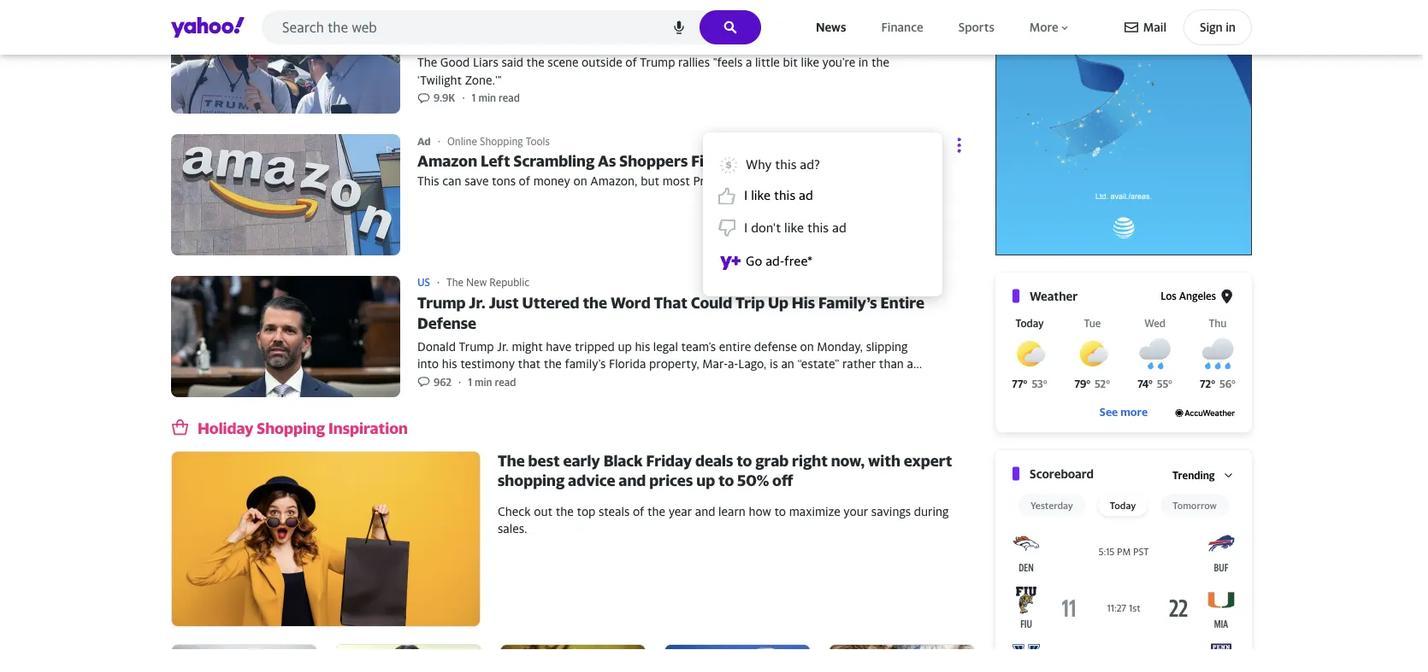 Task type: locate. For each thing, give the bounding box(es) containing it.
1 horizontal spatial today
[[1110, 501, 1136, 512]]

0 vertical spatial this
[[775, 157, 797, 173]]

1 ° from the left
[[1023, 379, 1028, 391]]

den
[[1019, 563, 1034, 575]]

more button
[[1026, 16, 1073, 38]]

the left new
[[447, 277, 464, 289]]

members
[[728, 174, 778, 188]]

1 vertical spatial trump
[[640, 56, 675, 70]]

outside
[[582, 56, 622, 70]]

i inside the i like this ad button
[[744, 188, 748, 203]]

0 vertical spatial the
[[417, 56, 437, 70]]

black
[[604, 452, 643, 471]]

2 vertical spatial the
[[498, 452, 525, 471]]

None search field
[[262, 10, 761, 50]]

of right outside
[[625, 56, 637, 70]]

in
[[1226, 20, 1236, 34], [859, 56, 868, 70]]

0 horizontal spatial check
[[498, 505, 531, 519]]

the left year
[[647, 505, 665, 519]]

and down black
[[619, 472, 646, 491]]

trump inside "pranksters confront delusional trump supporters with uncomfortable reality check"
[[648, 10, 697, 29]]

toolbar
[[1125, 9, 1252, 45]]

0 vertical spatial out
[[726, 152, 751, 170]]

4 ° from the left
[[1106, 379, 1110, 391]]

1 vertical spatial out
[[534, 505, 553, 519]]

like right don't
[[784, 220, 804, 235]]

1 horizontal spatial shopping
[[480, 136, 523, 148]]

to up the 50%
[[737, 452, 752, 471]]

0 horizontal spatial in
[[859, 56, 868, 70]]

0 vertical spatial i
[[744, 188, 748, 203]]

out up members
[[726, 152, 751, 170]]

52
[[1095, 379, 1106, 391]]

steals
[[599, 505, 630, 519]]

best
[[528, 452, 560, 471]]

with
[[785, 10, 820, 29]]

bit
[[783, 56, 798, 70]]

view ad options image
[[948, 137, 971, 154]]

good
[[440, 56, 470, 70]]

the left word on the top left of page
[[583, 294, 607, 313]]

0 horizontal spatial today
[[1016, 318, 1044, 330]]

0 vertical spatial trump
[[648, 10, 697, 29]]

1 right 962
[[468, 377, 472, 389]]

0 vertical spatial shopping
[[480, 136, 523, 148]]

1st
[[1129, 603, 1141, 615]]

to right how
[[774, 505, 786, 519]]

° up see
[[1106, 379, 1110, 391]]

this down the i like this ad button at top
[[807, 220, 829, 235]]

to right the up
[[718, 472, 734, 491]]

today down weather
[[1016, 318, 1044, 330]]

0 horizontal spatial and
[[619, 472, 646, 491]]

1 vertical spatial in
[[859, 56, 868, 70]]

read down zone.'"
[[499, 93, 520, 105]]

view your locations image
[[1220, 290, 1235, 305]]

you're
[[822, 56, 855, 70]]

min right 962
[[475, 377, 492, 389]]

trump up 'defense'
[[417, 294, 466, 313]]

learn
[[718, 505, 746, 519]]

3 ° from the left
[[1086, 379, 1091, 391]]

read for jr.
[[495, 377, 516, 389]]

advice
[[568, 472, 615, 491]]

2 horizontal spatial the
[[498, 452, 525, 471]]

this up are
[[775, 157, 797, 173]]

shopping
[[498, 472, 565, 491]]

go ad-free*
[[746, 254, 813, 269]]

° left 53
[[1023, 379, 1028, 391]]

1 horizontal spatial in
[[1226, 20, 1236, 34]]

like down why
[[751, 188, 771, 203]]

like inside the good liars said the scene outside of trump rallies "feels a little bit like you're in the 'twilight zone.'"
[[801, 56, 819, 70]]

holiday shopping inspiration
[[198, 419, 408, 438]]

0 vertical spatial 1
[[472, 93, 476, 105]]

right
[[792, 452, 828, 471]]

the inside the best early black friday deals to grab right now, with expert shopping advice and prices up to 50% off
[[498, 452, 525, 471]]

1 vertical spatial min
[[475, 377, 492, 389]]

like right bit
[[801, 56, 819, 70]]

trump jr. just uttered the word that could trip up his family's entire defense
[[417, 294, 925, 333]]

1 horizontal spatial ad
[[832, 220, 847, 235]]

° right 77
[[1043, 379, 1048, 391]]

finance
[[881, 20, 923, 34]]

read
[[499, 93, 520, 105], [495, 377, 516, 389]]

holiday shopping inspiration link
[[198, 419, 408, 439]]

online shopping tools link
[[447, 136, 550, 148]]

0 vertical spatial min
[[478, 93, 496, 105]]

in right you're
[[859, 56, 868, 70]]

11:27 1st
[[1107, 603, 1141, 615]]

2 vertical spatial trump
[[417, 294, 466, 313]]

toolbar containing mail
[[1125, 9, 1252, 45]]

this
[[775, 157, 797, 173], [774, 188, 796, 203], [807, 220, 829, 235]]

i left don't
[[744, 220, 748, 235]]

inspiration
[[328, 419, 408, 438]]

11:27
[[1107, 603, 1127, 615]]

i down why
[[744, 188, 748, 203]]

tue
[[1084, 318, 1101, 330]]

shopping right the holiday
[[257, 419, 325, 438]]

0 vertical spatial of
[[625, 56, 637, 70]]

check inside "pranksters confront delusional trump supporters with uncomfortable reality check"
[[586, 31, 629, 49]]

°
[[1023, 379, 1028, 391], [1043, 379, 1048, 391], [1086, 379, 1091, 391], [1106, 379, 1110, 391], [1149, 379, 1153, 391], [1168, 379, 1173, 391], [1211, 379, 1216, 391], [1231, 379, 1236, 391]]

the inside the good liars said the scene outside of trump rallies "feels a little bit like you're in the 'twilight zone.'"
[[417, 56, 437, 70]]

2 ° from the left
[[1043, 379, 1048, 391]]

1 down zone.'"
[[472, 93, 476, 105]]

1 vertical spatial check
[[498, 505, 531, 519]]

i like this ad
[[744, 188, 813, 203]]

us
[[417, 277, 430, 289]]

2 vertical spatial to
[[774, 505, 786, 519]]

advertisement region
[[996, 0, 1252, 256]]

of right "tons"
[[519, 174, 530, 188]]

0 vertical spatial and
[[619, 472, 646, 491]]

0 vertical spatial check
[[586, 31, 629, 49]]

on
[[573, 174, 587, 188]]

today up 5:15 pm pst
[[1110, 501, 1136, 512]]

ad
[[417, 136, 431, 148]]

0 horizontal spatial to
[[718, 472, 734, 491]]

1 vertical spatial today
[[1110, 501, 1136, 512]]

with
[[868, 452, 900, 471]]

6 ° from the left
[[1168, 379, 1173, 391]]

could
[[691, 294, 732, 313]]

save
[[465, 174, 489, 188]]

i for i don't like this ad
[[744, 220, 748, 235]]

check up sales. on the left bottom of page
[[498, 505, 531, 519]]

· right ad
[[438, 135, 440, 148]]

i for i like this ad
[[744, 188, 748, 203]]

° left 55
[[1149, 379, 1153, 391]]

off
[[772, 472, 793, 491]]

· right 962
[[459, 377, 461, 389]]

this down why this ad? at top
[[774, 188, 796, 203]]

min down zone.'"
[[478, 93, 496, 105]]

· right us
[[437, 277, 440, 289]]

today
[[1016, 318, 1044, 330], [1110, 501, 1136, 512]]

i inside i don't like this ad button
[[744, 220, 748, 235]]

0 vertical spatial in
[[1226, 20, 1236, 34]]

the left top
[[556, 505, 574, 519]]

ad right are
[[799, 188, 813, 203]]

1 horizontal spatial out
[[726, 152, 751, 170]]

trump up "rallies"
[[648, 10, 697, 29]]

of right "steals"
[[633, 505, 644, 519]]

77
[[1012, 379, 1023, 391]]

out down "shopping"
[[534, 505, 553, 519]]

pm
[[1117, 547, 1131, 558]]

are
[[782, 174, 799, 188]]

in inside toolbar
[[1226, 20, 1236, 34]]

sports link
[[955, 16, 998, 38]]

check
[[586, 31, 629, 49], [498, 505, 531, 519]]

in right the sign
[[1226, 20, 1236, 34]]

1 vertical spatial like
[[751, 188, 771, 203]]

2 vertical spatial like
[[784, 220, 804, 235]]

° right 74
[[1168, 379, 1173, 391]]

maximize
[[789, 505, 841, 519]]

1 horizontal spatial check
[[586, 31, 629, 49]]

the up "shopping"
[[498, 452, 525, 471]]

the best early black friday deals to grab right now, with expert shopping advice and prices up to 50% off
[[498, 452, 952, 491]]

min for confront
[[478, 93, 496, 105]]

1 vertical spatial i
[[744, 220, 748, 235]]

pst
[[1133, 547, 1149, 558]]

1 vertical spatial 1
[[468, 377, 472, 389]]

° left the 56
[[1211, 379, 1216, 391]]

confront
[[500, 10, 566, 29]]

trump left "rallies"
[[640, 56, 675, 70]]

shopping up left
[[480, 136, 523, 148]]

this can save tons of money on amazon, but most prime members are ignoring it.
[[417, 174, 860, 188]]

pranksters
[[417, 10, 496, 29]]

to
[[737, 452, 752, 471], [718, 472, 734, 491], [774, 505, 786, 519]]

1 vertical spatial this
[[774, 188, 796, 203]]

55
[[1157, 379, 1168, 391]]

0 vertical spatial ad
[[799, 188, 813, 203]]

1 vertical spatial shopping
[[257, 419, 325, 438]]

2 horizontal spatial to
[[774, 505, 786, 519]]

1 horizontal spatial to
[[737, 452, 752, 471]]

to inside check out the top steals of the year and learn how to maximize your savings during sales.
[[774, 505, 786, 519]]

0 vertical spatial today
[[1016, 318, 1044, 330]]

out inside amazon left scrambling as shoppers find out about secret... link
[[726, 152, 751, 170]]

trump
[[648, 10, 697, 29], [640, 56, 675, 70], [417, 294, 466, 313]]

8 ° from the left
[[1231, 379, 1236, 391]]

thu
[[1209, 318, 1227, 330]]

· right 9.9k
[[462, 93, 465, 105]]

53
[[1032, 379, 1043, 391]]

and inside the best early black friday deals to grab right now, with expert shopping advice and prices up to 50% off
[[619, 472, 646, 491]]

0 horizontal spatial the
[[417, 56, 437, 70]]

9.9k · 1 min read
[[434, 93, 520, 105]]

2 vertical spatial of
[[633, 505, 644, 519]]

and right year
[[695, 505, 715, 519]]

in inside the good liars said the scene outside of trump rallies "feels a little bit like you're in the 'twilight zone.'"
[[859, 56, 868, 70]]

min
[[478, 93, 496, 105], [475, 377, 492, 389]]

2 vertical spatial this
[[807, 220, 829, 235]]

962
[[434, 377, 452, 389]]

0 horizontal spatial out
[[534, 505, 553, 519]]

of inside the good liars said the scene outside of trump rallies "feels a little bit like you're in the 'twilight zone.'"
[[625, 56, 637, 70]]

the up 'twilight
[[417, 56, 437, 70]]

0 vertical spatial read
[[499, 93, 520, 105]]

accuweather image
[[1175, 410, 1235, 418]]

° right 72
[[1231, 379, 1236, 391]]

out inside check out the top steals of the year and learn how to maximize your savings during sales.
[[534, 505, 553, 519]]

7 ° from the left
[[1211, 379, 1216, 391]]

ad down the i like this ad button at top
[[832, 220, 847, 235]]

5 ° from the left
[[1149, 379, 1153, 391]]

tab list
[[1013, 495, 1235, 517]]

the right said
[[527, 56, 545, 70]]

° left '52'
[[1086, 379, 1091, 391]]

read for confront
[[499, 93, 520, 105]]

1 i from the top
[[744, 188, 748, 203]]

see more link
[[1013, 317, 1235, 420]]

50%
[[737, 472, 769, 491]]

5:15
[[1099, 547, 1115, 558]]

1 vertical spatial ad
[[832, 220, 847, 235]]

read right 962
[[495, 377, 516, 389]]

1 horizontal spatial the
[[447, 277, 464, 289]]

today button
[[1098, 495, 1148, 517]]

1 horizontal spatial and
[[695, 505, 715, 519]]

check down delusional
[[586, 31, 629, 49]]

ad · online shopping tools
[[417, 135, 550, 148]]

1 vertical spatial and
[[695, 505, 715, 519]]

most
[[663, 174, 690, 188]]

1 vertical spatial read
[[495, 377, 516, 389]]

· for us · the new republic
[[437, 277, 440, 289]]

the for the best early black friday deals to grab right now, with expert shopping advice and prices up to 50% off
[[498, 452, 525, 471]]

9.9k comments element
[[434, 92, 455, 105]]

amazon,
[[590, 174, 638, 188]]

liars
[[473, 56, 499, 70]]

the for the good liars said the scene outside of trump rallies "feels a little bit like you're in the 'twilight zone.'"
[[417, 56, 437, 70]]

0 vertical spatial like
[[801, 56, 819, 70]]

9.9k
[[434, 93, 455, 105]]

2 i from the top
[[744, 220, 748, 235]]

rallies
[[678, 56, 710, 70]]

0 horizontal spatial shopping
[[257, 419, 325, 438]]

defense
[[417, 315, 476, 333]]

friday
[[646, 452, 692, 471]]



Task type: vqa. For each thing, say whether or not it's contained in the screenshot.


Task type: describe. For each thing, give the bounding box(es) containing it.
0 horizontal spatial ad
[[799, 188, 813, 203]]

sign
[[1200, 20, 1223, 34]]

"feels
[[713, 56, 743, 70]]

secret...
[[803, 152, 863, 170]]

Search query text field
[[262, 10, 761, 44]]

fiu
[[1020, 619, 1032, 631]]

962 comments element
[[434, 376, 452, 389]]

the best early black friday deals to grab right now, with expert shopping advice and prices up to 50% off image
[[171, 452, 481, 628]]

22
[[1169, 595, 1188, 623]]

scrambling
[[514, 152, 595, 170]]

trump inside trump jr. just uttered the word that could trip up his family's entire defense
[[417, 294, 466, 313]]

free*
[[784, 254, 813, 269]]

search image
[[724, 21, 737, 34]]

the good liars said the scene outside of trump rallies "feels a little bit like you're in the 'twilight zone.'"
[[417, 56, 890, 87]]

news
[[816, 20, 846, 34]]

mail
[[1143, 20, 1167, 34]]

why
[[746, 157, 772, 173]]

this inside the i like this ad button
[[774, 188, 796, 203]]

family's
[[818, 294, 877, 313]]

up
[[768, 294, 789, 313]]

today inside button
[[1110, 501, 1136, 512]]

yesterday button
[[1019, 495, 1085, 517]]

79 ° 52 °
[[1075, 379, 1110, 391]]

don't
[[751, 220, 781, 235]]

this
[[417, 174, 439, 188]]

0 vertical spatial to
[[737, 452, 752, 471]]

republic
[[490, 277, 530, 289]]

word
[[611, 294, 651, 313]]

amazon
[[417, 152, 477, 170]]

trump inside the good liars said the scene outside of trump rallies "feels a little bit like you're in the 'twilight zone.'"
[[640, 56, 675, 70]]

reality
[[531, 31, 582, 49]]

during
[[914, 505, 949, 519]]

this inside why this ad? link
[[775, 157, 797, 173]]

grab
[[756, 452, 789, 471]]

tools
[[526, 136, 550, 148]]

little
[[755, 56, 780, 70]]

1 for trump
[[468, 377, 472, 389]]

wed
[[1145, 318, 1166, 330]]

· for 962 · 1 min read
[[459, 377, 461, 389]]

tons
[[492, 174, 516, 188]]

i don't like this ad button
[[718, 213, 927, 243]]

sales.
[[498, 522, 527, 536]]

79
[[1075, 379, 1086, 391]]

left
[[481, 152, 510, 170]]

this inside i don't like this ad button
[[807, 220, 829, 235]]

ad-
[[766, 254, 784, 269]]

shopping inside holiday shopping inspiration link
[[257, 419, 325, 438]]

ad?
[[800, 157, 820, 173]]

sports
[[959, 20, 995, 34]]

now,
[[831, 452, 865, 471]]

los
[[1161, 291, 1177, 303]]

zone.'"
[[465, 73, 502, 87]]

his
[[792, 294, 815, 313]]

check inside check out the top steals of the year and learn how to maximize your savings during sales.
[[498, 505, 531, 519]]

shoppers
[[620, 152, 688, 170]]

weather
[[1030, 290, 1078, 304]]

los angeles
[[1161, 291, 1216, 303]]

finance link
[[878, 16, 927, 38]]

a
[[746, 56, 752, 70]]

uttered
[[522, 294, 580, 313]]

angeles
[[1179, 291, 1216, 303]]

1 vertical spatial the
[[447, 277, 464, 289]]

online
[[447, 136, 477, 148]]

just
[[489, 294, 519, 313]]

trip
[[736, 294, 765, 313]]

early
[[563, 452, 600, 471]]

· for ad · online shopping tools
[[438, 135, 440, 148]]

pranksters confront delusional trump supporters with uncomfortable reality check
[[417, 10, 820, 49]]

1 vertical spatial to
[[718, 472, 734, 491]]

about
[[754, 152, 800, 170]]

more
[[1121, 406, 1148, 419]]

sign in link
[[1184, 9, 1252, 45]]

mia
[[1214, 619, 1229, 631]]

min for jr.
[[475, 377, 492, 389]]

amazon left scrambling as shoppers find out about secret...
[[417, 152, 863, 170]]

money
[[533, 174, 570, 188]]

buf
[[1214, 563, 1229, 575]]

see more
[[1100, 406, 1148, 419]]

savings
[[871, 505, 911, 519]]

new
[[466, 277, 487, 289]]

yesterday
[[1031, 501, 1073, 512]]

entire
[[880, 294, 925, 313]]

ignoring
[[802, 174, 846, 188]]

1 vertical spatial of
[[519, 174, 530, 188]]

expert
[[904, 452, 952, 471]]

72
[[1200, 379, 1211, 391]]

tab list containing yesterday
[[1013, 495, 1235, 517]]

shopping inside ad · online shopping tools
[[480, 136, 523, 148]]

of inside check out the top steals of the year and learn how to maximize your savings during sales.
[[633, 505, 644, 519]]

see
[[1100, 406, 1118, 419]]

amazon left scrambling as shoppers find out about secret... link
[[417, 151, 925, 190]]

sign in
[[1200, 20, 1236, 34]]

why this ad?
[[746, 157, 820, 173]]

the right you're
[[872, 56, 890, 70]]

year
[[669, 505, 692, 519]]

· for 9.9k · 1 min read
[[462, 93, 465, 105]]

56
[[1220, 379, 1231, 391]]

the inside trump jr. just uttered the word that could trip up his family's entire defense
[[583, 294, 607, 313]]

and inside check out the top steals of the year and learn how to maximize your savings during sales.
[[695, 505, 715, 519]]

pranksters confront delusional trump supporters with uncomfortable reality check link
[[171, 0, 968, 114]]

1 for pranksters
[[472, 93, 476, 105]]

up
[[696, 472, 715, 491]]

how
[[749, 505, 771, 519]]

i like this ad button
[[712, 180, 920, 213]]



